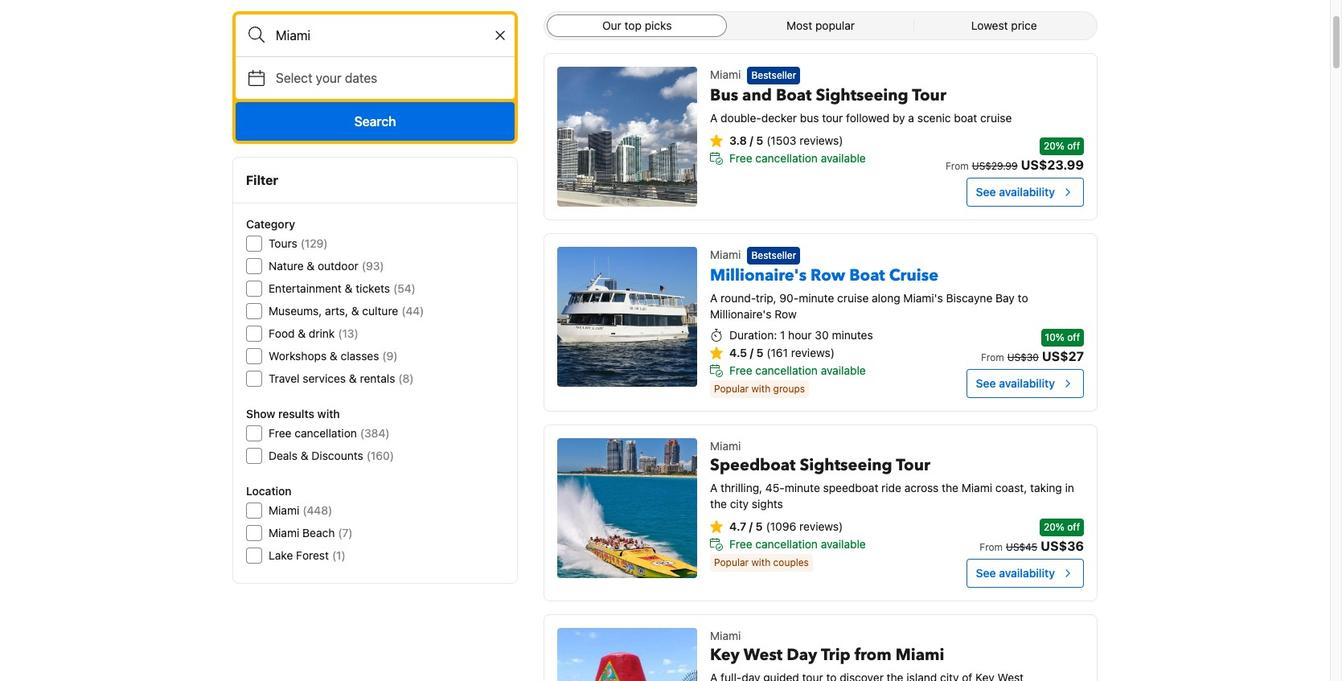 Task type: describe. For each thing, give the bounding box(es) containing it.
a
[[909, 111, 915, 125]]

/ for miami
[[750, 520, 753, 534]]

free down "4.7" at the bottom of the page
[[730, 538, 753, 551]]

(160)
[[367, 449, 394, 463]]

with for popular with couples
[[752, 557, 771, 569]]

duration:
[[730, 328, 777, 342]]

off for millionaire's row boat cruise
[[1068, 332, 1080, 344]]

cruise inside bus and boat sightseeing tour a double-decker bus tour followed by a scenic boat cruise
[[981, 111, 1012, 125]]

& right arts,
[[351, 304, 359, 318]]

your
[[316, 71, 342, 85]]

lake forest (1)
[[269, 549, 346, 562]]

1 horizontal spatial row
[[811, 265, 846, 287]]

most popular
[[787, 19, 855, 32]]

with for popular with groups
[[752, 383, 771, 395]]

30
[[815, 328, 829, 342]]

popular
[[816, 19, 855, 32]]

coast,
[[996, 481, 1028, 495]]

workshops
[[269, 349, 327, 363]]

round-
[[721, 291, 756, 305]]

classes
[[341, 349, 379, 363]]

followed
[[846, 111, 890, 125]]

trip
[[821, 645, 851, 666]]

2 millionaire's from the top
[[710, 308, 772, 321]]

price
[[1011, 19, 1038, 32]]

drink
[[309, 327, 335, 340]]

tour inside miami speedboat sightseeing tour a thrilling, 45-minute speedboat ride across the miami coast, taking in the city sights
[[896, 455, 931, 477]]

miami's
[[904, 291, 943, 305]]

3.8 / 5 (1503 reviews)
[[730, 134, 843, 147]]

reviews) for boat
[[800, 134, 843, 147]]

results
[[278, 407, 315, 421]]

to
[[1018, 291, 1029, 305]]

reviews) for sightseeing
[[800, 520, 843, 534]]

miami up key
[[710, 629, 741, 643]]

lowest
[[972, 19, 1008, 32]]

picks
[[645, 19, 672, 32]]

45-
[[766, 481, 785, 495]]

see availability for millionaire's row boat cruise
[[976, 377, 1055, 390]]

minute inside miami speedboat sightseeing tour a thrilling, 45-minute speedboat ride across the miami coast, taking in the city sights
[[785, 481, 820, 495]]

tour inside bus and boat sightseeing tour a double-decker bus tour followed by a scenic boat cruise
[[912, 85, 947, 106]]

forest
[[296, 549, 329, 562]]

nature & outdoor (93)
[[269, 259, 384, 273]]

arts,
[[325, 304, 348, 318]]

across
[[905, 481, 939, 495]]

cancellation down 3.8 / 5 (1503 reviews)
[[756, 151, 818, 165]]

deals
[[269, 449, 298, 463]]

& for discounts
[[301, 449, 309, 463]]

free cancellation (384)
[[269, 426, 390, 440]]

most
[[787, 19, 813, 32]]

bus
[[800, 111, 819, 125]]

tickets
[[356, 282, 390, 295]]

along
[[872, 291, 901, 305]]

miami right "from"
[[896, 645, 945, 666]]

dates
[[345, 71, 378, 85]]

key west day trip from miami image
[[558, 629, 698, 681]]

decker
[[762, 111, 797, 125]]

workshops & classes (9)
[[269, 349, 398, 363]]

us$27
[[1043, 349, 1084, 364]]

2 available from the top
[[821, 364, 866, 378]]

boat
[[954, 111, 978, 125]]

from for bus and boat sightseeing tour
[[946, 160, 969, 172]]

tours (129)
[[269, 237, 328, 250]]

see availability for bus and boat sightseeing tour
[[976, 185, 1055, 199]]

tours
[[269, 237, 297, 250]]

popular for popular with groups
[[714, 383, 749, 395]]

1 vertical spatial with
[[317, 407, 340, 421]]

miami up round-
[[710, 248, 741, 261]]

20% off from us$29.99 us$23.99
[[946, 140, 1084, 172]]

food & drink (13)
[[269, 327, 359, 340]]

in
[[1066, 481, 1075, 495]]

food
[[269, 327, 295, 340]]

popular with groups
[[714, 383, 805, 395]]

miami key west day trip from miami
[[710, 629, 945, 666]]

4.7 / 5 (1096 reviews)
[[730, 520, 843, 534]]

(1096
[[766, 520, 797, 534]]

(1)
[[332, 549, 346, 562]]

free down 4.5
[[730, 364, 753, 378]]

discounts
[[312, 449, 363, 463]]

boat for sightseeing
[[776, 85, 812, 106]]

nature
[[269, 259, 304, 273]]

our
[[603, 19, 622, 32]]

a for miami
[[710, 481, 718, 495]]

10%
[[1046, 332, 1065, 344]]

1 vertical spatial reviews)
[[791, 346, 835, 360]]

couples
[[774, 557, 809, 569]]

from for speedboat sightseeing tour
[[980, 542, 1003, 554]]

4.5
[[730, 346, 747, 360]]

search
[[354, 114, 396, 129]]

us$30
[[1008, 352, 1039, 364]]

beach
[[303, 526, 335, 540]]

popular with couples
[[714, 557, 809, 569]]

a inside bus and boat sightseeing tour a double-decker bus tour followed by a scenic boat cruise
[[710, 111, 718, 125]]

sights
[[752, 497, 783, 511]]

miami beach (7)
[[269, 526, 353, 540]]

free up the "deals"
[[269, 426, 292, 440]]

(54)
[[393, 282, 416, 295]]

select
[[276, 71, 313, 85]]

& for outdoor
[[307, 259, 315, 273]]

scenic
[[918, 111, 951, 125]]

sightseeing inside bus and boat sightseeing tour a double-decker bus tour followed by a scenic boat cruise
[[816, 85, 909, 106]]

outdoor
[[318, 259, 359, 273]]

10% off from us$30 us$27
[[981, 332, 1084, 364]]

availability for speedboat sightseeing tour
[[999, 567, 1055, 580]]

(93)
[[362, 259, 384, 273]]

boat for cruise
[[850, 265, 885, 287]]

(129)
[[301, 237, 328, 250]]

top
[[625, 19, 642, 32]]

availability for millionaire's row boat cruise
[[999, 377, 1055, 390]]

select your dates
[[276, 71, 378, 85]]

20% for bus and boat sightseeing tour
[[1044, 140, 1065, 152]]

(161
[[767, 346, 788, 360]]

& for drink
[[298, 327, 306, 340]]

minute inside millionaire's row boat cruise a round-trip, 90-minute cruise along miami's biscayne bay to millionaire's row
[[799, 291, 835, 305]]

(13)
[[338, 327, 359, 340]]



Task type: locate. For each thing, give the bounding box(es) containing it.
1 popular from the top
[[714, 383, 749, 395]]

(8)
[[399, 372, 414, 385]]

0 vertical spatial a
[[710, 111, 718, 125]]

and
[[743, 85, 772, 106]]

the right across
[[942, 481, 959, 495]]

category
[[246, 217, 295, 231]]

1 vertical spatial available
[[821, 364, 866, 378]]

hour
[[789, 328, 812, 342]]

off right 10%
[[1068, 332, 1080, 344]]

cruise left along
[[838, 291, 869, 305]]

row up 30
[[811, 265, 846, 287]]

free cancellation available down 3.8 / 5 (1503 reviews)
[[730, 151, 866, 165]]

0 vertical spatial 5
[[756, 134, 764, 147]]

1 vertical spatial boat
[[850, 265, 885, 287]]

a for millionaire's
[[710, 291, 718, 305]]

cancellation
[[756, 151, 818, 165], [756, 364, 818, 378], [295, 426, 357, 440], [756, 538, 818, 551]]

tour up scenic
[[912, 85, 947, 106]]

speedboat sightseeing tour image
[[558, 439, 698, 579]]

3 availability from the top
[[999, 567, 1055, 580]]

free down 3.8
[[730, 151, 753, 165]]

city
[[730, 497, 749, 511]]

4.5 / 5 (161 reviews)
[[730, 346, 835, 360]]

2 bestseller from the top
[[752, 250, 797, 262]]

lowest price
[[972, 19, 1038, 32]]

miami (448)
[[269, 504, 332, 517]]

1 20% from the top
[[1044, 140, 1065, 152]]

entertainment
[[269, 282, 342, 295]]

with
[[752, 383, 771, 395], [317, 407, 340, 421], [752, 557, 771, 569]]

from for millionaire's row boat cruise
[[981, 352, 1005, 364]]

1 vertical spatial the
[[710, 497, 727, 511]]

1 bestseller from the top
[[752, 69, 797, 82]]

reviews) down the tour
[[800, 134, 843, 147]]

0 vertical spatial boat
[[776, 85, 812, 106]]

5 right "4.7" at the bottom of the page
[[756, 520, 763, 534]]

2 vertical spatial reviews)
[[800, 520, 843, 534]]

miami up bus
[[710, 68, 741, 81]]

minute
[[799, 291, 835, 305], [785, 481, 820, 495]]

sightseeing up speedboat
[[800, 455, 893, 477]]

thrilling,
[[721, 481, 763, 495]]

with left couples
[[752, 557, 771, 569]]

search button
[[236, 102, 515, 141]]

free cancellation available for sightseeing
[[730, 538, 866, 551]]

the left city at right bottom
[[710, 497, 727, 511]]

2 popular from the top
[[714, 557, 749, 569]]

from left us$29.99
[[946, 160, 969, 172]]

2 availability from the top
[[999, 377, 1055, 390]]

a inside millionaire's row boat cruise a round-trip, 90-minute cruise along miami's biscayne bay to millionaire's row
[[710, 291, 718, 305]]

20% inside 20% off from us$29.99 us$23.99
[[1044, 140, 1065, 152]]

1 vertical spatial millionaire's
[[710, 308, 772, 321]]

1 see availability from the top
[[976, 185, 1055, 199]]

0 horizontal spatial boat
[[776, 85, 812, 106]]

popular
[[714, 383, 749, 395], [714, 557, 749, 569]]

3 free cancellation available from the top
[[730, 538, 866, 551]]

millionaire's row boat cruise image
[[558, 247, 698, 387]]

with up free cancellation (384)
[[317, 407, 340, 421]]

2 vertical spatial 5
[[756, 520, 763, 534]]

us$23.99
[[1021, 158, 1084, 172]]

free cancellation available for boat
[[730, 151, 866, 165]]

3 a from the top
[[710, 481, 718, 495]]

& left 'drink'
[[298, 327, 306, 340]]

miami up speedboat
[[710, 440, 741, 453]]

cancellation up deals & discounts (160)
[[295, 426, 357, 440]]

& down (129)
[[307, 259, 315, 273]]

filter
[[246, 173, 278, 187]]

millionaire's down round-
[[710, 308, 772, 321]]

1 vertical spatial see
[[976, 377, 996, 390]]

see availability down us$29.99
[[976, 185, 1055, 199]]

0 horizontal spatial the
[[710, 497, 727, 511]]

from left us$30
[[981, 352, 1005, 364]]

/ for bus
[[750, 134, 754, 147]]

us$29.99
[[972, 160, 1018, 172]]

show
[[246, 407, 275, 421]]

0 vertical spatial millionaire's
[[710, 265, 807, 287]]

1 see from the top
[[976, 185, 996, 199]]

1 availability from the top
[[999, 185, 1055, 199]]

1 vertical spatial minute
[[785, 481, 820, 495]]

bus and boat sightseeing tour image
[[558, 67, 698, 207]]

with left groups
[[752, 383, 771, 395]]

0 vertical spatial popular
[[714, 383, 749, 395]]

from
[[946, 160, 969, 172], [981, 352, 1005, 364], [980, 542, 1003, 554]]

3 off from the top
[[1068, 522, 1080, 534]]

1 vertical spatial bestseller
[[752, 250, 797, 262]]

1 horizontal spatial the
[[942, 481, 959, 495]]

bestseller up and
[[752, 69, 797, 82]]

see availability down us$45 on the right of the page
[[976, 567, 1055, 580]]

2 free cancellation available from the top
[[730, 364, 866, 378]]

millionaire's row boat cruise a round-trip, 90-minute cruise along miami's biscayne bay to millionaire's row
[[710, 265, 1029, 321]]

tour
[[822, 111, 843, 125]]

1 vertical spatial free cancellation available
[[730, 364, 866, 378]]

1 vertical spatial popular
[[714, 557, 749, 569]]

location
[[246, 484, 292, 498]]

(7)
[[338, 526, 353, 540]]

from inside 20% off from us$29.99 us$23.99
[[946, 160, 969, 172]]

availability down us$23.99
[[999, 185, 1055, 199]]

sightseeing up followed
[[816, 85, 909, 106]]

millionaire's
[[710, 265, 807, 287], [710, 308, 772, 321]]

reviews) down 30
[[791, 346, 835, 360]]

boat
[[776, 85, 812, 106], [850, 265, 885, 287]]

off up us$23.99
[[1068, 140, 1080, 152]]

reviews)
[[800, 134, 843, 147], [791, 346, 835, 360], [800, 520, 843, 534]]

2 vertical spatial /
[[750, 520, 753, 534]]

0 vertical spatial off
[[1068, 140, 1080, 152]]

2 vertical spatial available
[[821, 538, 866, 551]]

1 a from the top
[[710, 111, 718, 125]]

rentals
[[360, 372, 395, 385]]

0 vertical spatial minute
[[799, 291, 835, 305]]

& for tickets
[[345, 282, 353, 295]]

3 see availability from the top
[[976, 567, 1055, 580]]

minutes
[[832, 328, 873, 342]]

available
[[821, 151, 866, 165], [821, 364, 866, 378], [821, 538, 866, 551]]

off up 'us$36'
[[1068, 522, 1080, 534]]

4.7
[[730, 520, 747, 534]]

off for bus and boat sightseeing tour
[[1068, 140, 1080, 152]]

miami left coast, on the right bottom of the page
[[962, 481, 993, 495]]

see down 10% off from us$30 us$27
[[976, 377, 996, 390]]

sightseeing
[[816, 85, 909, 106], [800, 455, 893, 477]]

popular for popular with couples
[[714, 557, 749, 569]]

popular down 4.5
[[714, 383, 749, 395]]

& up museums, arts, & culture (44) at the top of page
[[345, 282, 353, 295]]

0 vertical spatial free cancellation available
[[730, 151, 866, 165]]

1 vertical spatial availability
[[999, 377, 1055, 390]]

available down minutes
[[821, 364, 866, 378]]

tour
[[912, 85, 947, 106], [896, 455, 931, 477]]

minute up 30
[[799, 291, 835, 305]]

from left us$45 on the right of the page
[[980, 542, 1003, 554]]

0 vertical spatial reviews)
[[800, 134, 843, 147]]

lake
[[269, 549, 293, 562]]

bestseller for and
[[752, 69, 797, 82]]

cruise inside millionaire's row boat cruise a round-trip, 90-minute cruise along miami's biscayne bay to millionaire's row
[[838, 291, 869, 305]]

1 vertical spatial 5
[[757, 346, 764, 360]]

see for speedboat sightseeing tour
[[976, 567, 996, 580]]

0 vertical spatial /
[[750, 134, 754, 147]]

2 20% from the top
[[1044, 522, 1065, 534]]

from inside the 20% off from us$45 us$36
[[980, 542, 1003, 554]]

2 vertical spatial availability
[[999, 567, 1055, 580]]

2 vertical spatial off
[[1068, 522, 1080, 534]]

1 vertical spatial tour
[[896, 455, 931, 477]]

popular down "4.7" at the bottom of the page
[[714, 557, 749, 569]]

millionaire's up trip,
[[710, 265, 807, 287]]

1 vertical spatial 20%
[[1044, 522, 1065, 534]]

availability
[[999, 185, 1055, 199], [999, 377, 1055, 390], [999, 567, 1055, 580]]

west
[[744, 645, 783, 666]]

services
[[303, 372, 346, 385]]

museums,
[[269, 304, 322, 318]]

0 vertical spatial 20%
[[1044, 140, 1065, 152]]

0 vertical spatial tour
[[912, 85, 947, 106]]

miami up lake
[[269, 526, 300, 540]]

free cancellation available up groups
[[730, 364, 866, 378]]

2 vertical spatial with
[[752, 557, 771, 569]]

biscayne
[[946, 291, 993, 305]]

0 vertical spatial cruise
[[981, 111, 1012, 125]]

0 vertical spatial availability
[[999, 185, 1055, 199]]

miami speedboat sightseeing tour a thrilling, 45-minute speedboat ride across the miami coast, taking in the city sights
[[710, 440, 1075, 511]]

cruise right boat
[[981, 111, 1012, 125]]

from inside 10% off from us$30 us$27
[[981, 352, 1005, 364]]

5 for miami
[[756, 520, 763, 534]]

2 off from the top
[[1068, 332, 1080, 344]]

see down us$29.99
[[976, 185, 996, 199]]

0 vertical spatial from
[[946, 160, 969, 172]]

20% up us$23.99
[[1044, 140, 1065, 152]]

1 vertical spatial row
[[775, 308, 797, 321]]

museums, arts, & culture (44)
[[269, 304, 424, 318]]

tour up across
[[896, 455, 931, 477]]

1 horizontal spatial cruise
[[981, 111, 1012, 125]]

see for millionaire's row boat cruise
[[976, 377, 996, 390]]

0 vertical spatial available
[[821, 151, 866, 165]]

2 vertical spatial see availability
[[976, 567, 1055, 580]]

a left round-
[[710, 291, 718, 305]]

off inside 20% off from us$29.99 us$23.99
[[1068, 140, 1080, 152]]

reviews) right (1096
[[800, 520, 843, 534]]

bestseller up trip,
[[752, 250, 797, 262]]

boat up decker on the top right of the page
[[776, 85, 812, 106]]

availability down us$45 on the right of the page
[[999, 567, 1055, 580]]

20% for speedboat sightseeing tour
[[1044, 522, 1065, 534]]

available down the tour
[[821, 151, 866, 165]]

0 vertical spatial bestseller
[[752, 69, 797, 82]]

1 vertical spatial from
[[981, 352, 1005, 364]]

see availability for speedboat sightseeing tour
[[976, 567, 1055, 580]]

us$36
[[1041, 539, 1084, 554]]

1 free cancellation available from the top
[[730, 151, 866, 165]]

taking
[[1031, 481, 1063, 495]]

2 vertical spatial a
[[710, 481, 718, 495]]

1 vertical spatial see availability
[[976, 377, 1055, 390]]

1 vertical spatial a
[[710, 291, 718, 305]]

a left the thrilling,
[[710, 481, 718, 495]]

20% inside the 20% off from us$45 us$36
[[1044, 522, 1065, 534]]

see
[[976, 185, 996, 199], [976, 377, 996, 390], [976, 567, 996, 580]]

off inside the 20% off from us$45 us$36
[[1068, 522, 1080, 534]]

20% off from us$45 us$36
[[980, 522, 1084, 554]]

bus and boat sightseeing tour a double-decker bus tour followed by a scenic boat cruise
[[710, 85, 1012, 125]]

2 vertical spatial see
[[976, 567, 996, 580]]

free cancellation available up couples
[[730, 538, 866, 551]]

cruise
[[981, 111, 1012, 125], [838, 291, 869, 305]]

availability down us$30
[[999, 377, 1055, 390]]

see availability down us$30
[[976, 377, 1055, 390]]

available for boat
[[821, 151, 866, 165]]

off inside 10% off from us$30 us$27
[[1068, 332, 1080, 344]]

miami down 'location' on the bottom of page
[[269, 504, 300, 517]]

see for bus and boat sightseeing tour
[[976, 185, 996, 199]]

/ right 4.5
[[750, 346, 754, 360]]

minute up the 4.7 / 5 (1096 reviews)
[[785, 481, 820, 495]]

2 vertical spatial from
[[980, 542, 1003, 554]]

& down classes
[[349, 372, 357, 385]]

(44)
[[402, 304, 424, 318]]

off
[[1068, 140, 1080, 152], [1068, 332, 1080, 344], [1068, 522, 1080, 534]]

3 available from the top
[[821, 538, 866, 551]]

2 see availability from the top
[[976, 377, 1055, 390]]

0 vertical spatial sightseeing
[[816, 85, 909, 106]]

0 vertical spatial row
[[811, 265, 846, 287]]

speedboat
[[710, 455, 796, 477]]

1 vertical spatial sightseeing
[[800, 455, 893, 477]]

1 millionaire's from the top
[[710, 265, 807, 287]]

free
[[730, 151, 753, 165], [730, 364, 753, 378], [269, 426, 292, 440], [730, 538, 753, 551]]

/ right "4.7" at the bottom of the page
[[750, 520, 753, 534]]

speedboat
[[823, 481, 879, 495]]

availability for bus and boat sightseeing tour
[[999, 185, 1055, 199]]

boat inside bus and boat sightseeing tour a double-decker bus tour followed by a scenic boat cruise
[[776, 85, 812, 106]]

0 vertical spatial with
[[752, 383, 771, 395]]

& for classes
[[330, 349, 338, 363]]

0 vertical spatial the
[[942, 481, 959, 495]]

cancellation down 4.5 / 5 (161 reviews)
[[756, 364, 818, 378]]

2 see from the top
[[976, 377, 996, 390]]

from
[[855, 645, 892, 666]]

Where are you going? search field
[[236, 14, 515, 56]]

1 vertical spatial cruise
[[838, 291, 869, 305]]

available down speedboat
[[821, 538, 866, 551]]

5 right 3.8
[[756, 134, 764, 147]]

1 vertical spatial /
[[750, 346, 754, 360]]

5 for bus
[[756, 134, 764, 147]]

sightseeing inside miami speedboat sightseeing tour a thrilling, 45-minute speedboat ride across the miami coast, taking in the city sights
[[800, 455, 893, 477]]

row down 90-
[[775, 308, 797, 321]]

1
[[780, 328, 786, 342]]

1 horizontal spatial boat
[[850, 265, 885, 287]]

3 see from the top
[[976, 567, 996, 580]]

boat up along
[[850, 265, 885, 287]]

20%
[[1044, 140, 1065, 152], [1044, 522, 1065, 534]]

(1503
[[767, 134, 797, 147]]

groups
[[774, 383, 805, 395]]

2 vertical spatial free cancellation available
[[730, 538, 866, 551]]

available for sightseeing
[[821, 538, 866, 551]]

bestseller for row
[[752, 250, 797, 262]]

cancellation down the 4.7 / 5 (1096 reviews)
[[756, 538, 818, 551]]

& up travel services & rentals (8)
[[330, 349, 338, 363]]

20% up 'us$36'
[[1044, 522, 1065, 534]]

5 left (161
[[757, 346, 764, 360]]

1 off from the top
[[1068, 140, 1080, 152]]

0 vertical spatial see
[[976, 185, 996, 199]]

0 horizontal spatial row
[[775, 308, 797, 321]]

a inside miami speedboat sightseeing tour a thrilling, 45-minute speedboat ride across the miami coast, taking in the city sights
[[710, 481, 718, 495]]

0 vertical spatial see availability
[[976, 185, 1055, 199]]

see down the 20% off from us$45 us$36
[[976, 567, 996, 580]]

show results with
[[246, 407, 340, 421]]

our top picks
[[603, 19, 672, 32]]

free cancellation available
[[730, 151, 866, 165], [730, 364, 866, 378], [730, 538, 866, 551]]

1 vertical spatial off
[[1068, 332, 1080, 344]]

boat inside millionaire's row boat cruise a round-trip, 90-minute cruise along miami's biscayne bay to millionaire's row
[[850, 265, 885, 287]]

0 horizontal spatial cruise
[[838, 291, 869, 305]]

/ right 3.8
[[750, 134, 754, 147]]

row
[[811, 265, 846, 287], [775, 308, 797, 321]]

off for speedboat sightseeing tour
[[1068, 522, 1080, 534]]

travel
[[269, 372, 300, 385]]

1 available from the top
[[821, 151, 866, 165]]

2 a from the top
[[710, 291, 718, 305]]

culture
[[362, 304, 398, 318]]

cruise
[[890, 265, 939, 287]]

& right the "deals"
[[301, 449, 309, 463]]

us$45
[[1006, 542, 1038, 554]]

a down bus
[[710, 111, 718, 125]]



Task type: vqa. For each thing, say whether or not it's contained in the screenshot.


